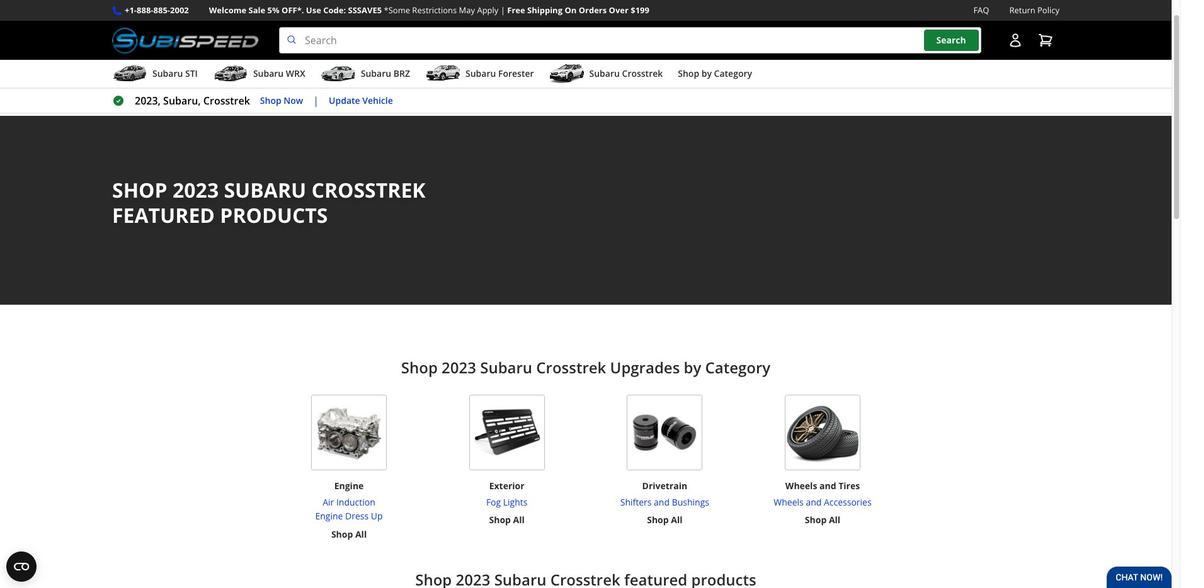 Task type: describe. For each thing, give the bounding box(es) containing it.
shop inside drivetrain shifters and bushings shop all
[[647, 514, 669, 526]]

shop inside dropdown button
[[678, 68, 700, 79]]

faq link
[[974, 4, 990, 17]]

vehicle
[[362, 94, 393, 106]]

shop
[[112, 177, 167, 204]]

1 vertical spatial engine
[[315, 511, 343, 523]]

5%
[[268, 4, 280, 16]]

shop all link for all
[[489, 514, 525, 528]]

dress
[[345, 511, 369, 523]]

shop now
[[260, 94, 303, 106]]

+1-888-885-2002
[[125, 4, 189, 16]]

now
[[284, 94, 303, 106]]

a subaru wrx thumbnail image image
[[213, 64, 248, 83]]

1 vertical spatial by
[[684, 357, 702, 378]]

update
[[329, 94, 360, 106]]

upgrades
[[610, 357, 680, 378]]

forester
[[498, 68, 534, 79]]

apply
[[477, 4, 499, 16]]

products
[[220, 202, 328, 229]]

subispeed logo image
[[112, 27, 259, 54]]

use
[[306, 4, 321, 16]]

0 vertical spatial 2023
[[146, 89, 165, 101]]

wheels and accessories link
[[774, 496, 872, 510]]

subaru for subaru brz
[[361, 68, 391, 79]]

and inside drivetrain shifters and bushings shop all
[[654, 496, 670, 508]]

/
[[132, 88, 136, 102]]

subaru
[[224, 177, 306, 204]]

+1-888-885-2002 link
[[125, 4, 189, 17]]

shop all link for shop
[[647, 514, 683, 528]]

a subaru sti thumbnail image image
[[112, 64, 147, 83]]

subaru for subaru wrx
[[253, 68, 284, 79]]

exterior fog lights shop all
[[486, 480, 528, 526]]

open widget image
[[6, 552, 37, 582]]

1 vertical spatial wheels
[[774, 496, 804, 508]]

0 vertical spatial engine
[[334, 480, 364, 492]]

*some
[[384, 4, 410, 16]]

welcome sale 5% off*. use code: sssave5 *some restrictions may apply | free shipping on orders over $199
[[209, 4, 650, 16]]

subaru wrx button
[[213, 62, 305, 88]]

subaru brz button
[[321, 62, 410, 88]]

return
[[1010, 4, 1036, 16]]

search button
[[924, 30, 979, 51]]

subaru wrx
[[253, 68, 305, 79]]

all inside "engine air induction engine dress up shop all"
[[355, 529, 367, 541]]

subaru sti
[[152, 68, 198, 79]]

crosstrek inside subaru crosstrek dropdown button
[[622, 68, 663, 79]]

shop all link for and
[[805, 514, 841, 528]]

shop by category
[[678, 68, 752, 79]]

orders
[[579, 4, 607, 16]]

code:
[[323, 4, 346, 16]]

up
[[371, 511, 383, 523]]

2002
[[170, 4, 189, 16]]

$199
[[631, 4, 650, 16]]

subaru brz
[[361, 68, 410, 79]]

sti
[[185, 68, 198, 79]]

update vehicle
[[329, 94, 393, 106]]

2023 for shop
[[173, 177, 219, 204]]

update vehicle button
[[329, 94, 393, 108]]

subaru,
[[163, 94, 201, 108]]

exterior
[[489, 480, 525, 492]]

engine image image
[[311, 395, 387, 471]]

free
[[507, 4, 525, 16]]

shop by category button
[[678, 62, 752, 88]]

featured
[[112, 202, 215, 229]]

1 vertical spatial category
[[706, 357, 771, 378]]

faq
[[974, 4, 990, 16]]

888-
[[137, 4, 153, 16]]

fog
[[486, 496, 501, 508]]

subaru for subaru crosstrek
[[590, 68, 620, 79]]

subaru forester
[[466, 68, 534, 79]]

all inside exterior fog lights shop all
[[513, 514, 525, 526]]

shop all link for dress
[[331, 528, 367, 542]]

drivetrain
[[642, 480, 688, 492]]

drivetrain shifters and bushings shop all
[[621, 480, 710, 526]]

accessories
[[824, 496, 872, 508]]

fog lights link
[[486, 496, 528, 510]]



Task type: locate. For each thing, give the bounding box(es) containing it.
0 vertical spatial category
[[714, 68, 752, 79]]

engine
[[334, 480, 364, 492], [315, 511, 343, 523]]

search
[[937, 34, 967, 46]]

shop inside "engine air induction engine dress up shop all"
[[331, 529, 353, 541]]

shop 2023 subaru crosstrek featured products
[[112, 177, 426, 229]]

all down the dress
[[355, 529, 367, 541]]

2 horizontal spatial 2023
[[442, 357, 476, 378]]

shop all link down 'fog lights' link
[[489, 514, 525, 528]]

| left free
[[501, 4, 505, 16]]

shop all link down wheels and accessories link
[[805, 514, 841, 528]]

all down wheels and accessories link
[[829, 514, 841, 526]]

and left accessories
[[806, 496, 822, 508]]

on
[[565, 4, 577, 16]]

2023 subaru crosstrek
[[146, 89, 233, 101]]

sssave5
[[348, 4, 382, 16]]

welcome
[[209, 4, 246, 16]]

engine air induction engine dress up shop all
[[315, 480, 383, 541]]

0 horizontal spatial |
[[313, 94, 319, 108]]

induction
[[336, 496, 375, 508]]

shipping
[[527, 4, 563, 16]]

all
[[513, 514, 525, 526], [671, 514, 683, 526], [829, 514, 841, 526], [355, 529, 367, 541]]

| right 'now'
[[313, 94, 319, 108]]

off*.
[[282, 4, 304, 16]]

0 vertical spatial |
[[501, 4, 505, 16]]

2023 for shop
[[442, 357, 476, 378]]

crosstrek
[[622, 68, 663, 79], [197, 89, 233, 101], [203, 94, 250, 108], [536, 357, 606, 378]]

shop inside the wheels and tires wheels and accessories shop all
[[805, 514, 827, 526]]

shop now link
[[260, 94, 303, 108]]

0 vertical spatial wheels
[[786, 480, 818, 492]]

2023, subaru, crosstrek
[[135, 94, 250, 108]]

engine dress up link
[[315, 510, 383, 524]]

engine up air induction link
[[334, 480, 364, 492]]

all inside the wheels and tires wheels and accessories shop all
[[829, 514, 841, 526]]

engine down air
[[315, 511, 343, 523]]

wheels and tires image image
[[785, 395, 861, 471]]

subaru for subaru sti
[[152, 68, 183, 79]]

sale
[[249, 4, 265, 16]]

and
[[820, 480, 837, 492], [654, 496, 670, 508], [806, 496, 822, 508]]

all down shifters and bushings link
[[671, 514, 683, 526]]

return policy link
[[1010, 4, 1060, 17]]

shifters and bushings link
[[621, 496, 710, 510]]

shop inside exterior fog lights shop all
[[489, 514, 511, 526]]

subaru inside dropdown button
[[590, 68, 620, 79]]

exterior image image
[[469, 395, 545, 471]]

1 horizontal spatial 2023
[[173, 177, 219, 204]]

air
[[323, 496, 334, 508]]

shop 2023 subaru crosstrek upgrades by category
[[401, 357, 771, 378]]

2 vertical spatial 2023
[[442, 357, 476, 378]]

drivetrain image image
[[627, 395, 703, 471]]

2023
[[146, 89, 165, 101], [173, 177, 219, 204], [442, 357, 476, 378]]

|
[[501, 4, 505, 16], [313, 94, 319, 108]]

and up wheels and accessories link
[[820, 480, 837, 492]]

crosstrek
[[312, 177, 426, 204]]

by inside dropdown button
[[702, 68, 712, 79]]

1 horizontal spatial |
[[501, 4, 505, 16]]

subaru
[[152, 68, 183, 79], [253, 68, 284, 79], [361, 68, 391, 79], [466, 68, 496, 79], [590, 68, 620, 79], [167, 89, 194, 101], [480, 357, 533, 378]]

subaru forester button
[[425, 62, 534, 88]]

subaru crosstrek button
[[549, 62, 663, 88]]

and down drivetrain
[[654, 496, 670, 508]]

policy
[[1038, 4, 1060, 16]]

subaru for subaru forester
[[466, 68, 496, 79]]

1 vertical spatial |
[[313, 94, 319, 108]]

2023 subaru crosstrek link
[[146, 89, 243, 101]]

bushings
[[672, 496, 710, 508]]

2023 inside shop 2023 subaru crosstrek featured products
[[173, 177, 219, 204]]

shop all link down engine dress up link
[[331, 528, 367, 542]]

wheels up wheels and accessories link
[[786, 480, 818, 492]]

a subaru brz thumbnail image image
[[321, 64, 356, 83]]

wrx
[[286, 68, 305, 79]]

return policy
[[1010, 4, 1060, 16]]

wheels
[[786, 480, 818, 492], [774, 496, 804, 508]]

all down lights
[[513, 514, 525, 526]]

over
[[609, 4, 629, 16]]

search input field
[[279, 27, 982, 54]]

air induction link
[[315, 496, 383, 510]]

tires
[[839, 480, 860, 492]]

brz
[[394, 68, 410, 79]]

shop
[[678, 68, 700, 79], [260, 94, 282, 106], [401, 357, 438, 378], [489, 514, 511, 526], [647, 514, 669, 526], [805, 514, 827, 526], [331, 529, 353, 541]]

0 vertical spatial by
[[702, 68, 712, 79]]

home image
[[112, 90, 122, 100]]

a subaru crosstrek thumbnail image image
[[549, 64, 584, 83]]

shop all link down shifters and bushings link
[[647, 514, 683, 528]]

category inside shop by category dropdown button
[[714, 68, 752, 79]]

a subaru forester thumbnail image image
[[425, 64, 461, 83]]

restrictions
[[412, 4, 457, 16]]

by
[[702, 68, 712, 79], [684, 357, 702, 378]]

shop all link
[[489, 514, 525, 528], [647, 514, 683, 528], [805, 514, 841, 528], [331, 528, 367, 542]]

0 horizontal spatial 2023
[[146, 89, 165, 101]]

1 vertical spatial 2023
[[173, 177, 219, 204]]

button image
[[1008, 33, 1023, 48]]

subaru inside dropdown button
[[466, 68, 496, 79]]

wheels and tires wheels and accessories shop all
[[774, 480, 872, 526]]

885-
[[153, 4, 170, 16]]

lights
[[503, 496, 528, 508]]

2023,
[[135, 94, 161, 108]]

subaru crosstrek
[[590, 68, 663, 79]]

subaru sti button
[[112, 62, 198, 88]]

may
[[459, 4, 475, 16]]

+1-
[[125, 4, 137, 16]]

shifters
[[621, 496, 652, 508]]

all inside drivetrain shifters and bushings shop all
[[671, 514, 683, 526]]

wheels left accessories
[[774, 496, 804, 508]]

category
[[714, 68, 752, 79], [706, 357, 771, 378]]



Task type: vqa. For each thing, say whether or not it's contained in the screenshot.
Headers
no



